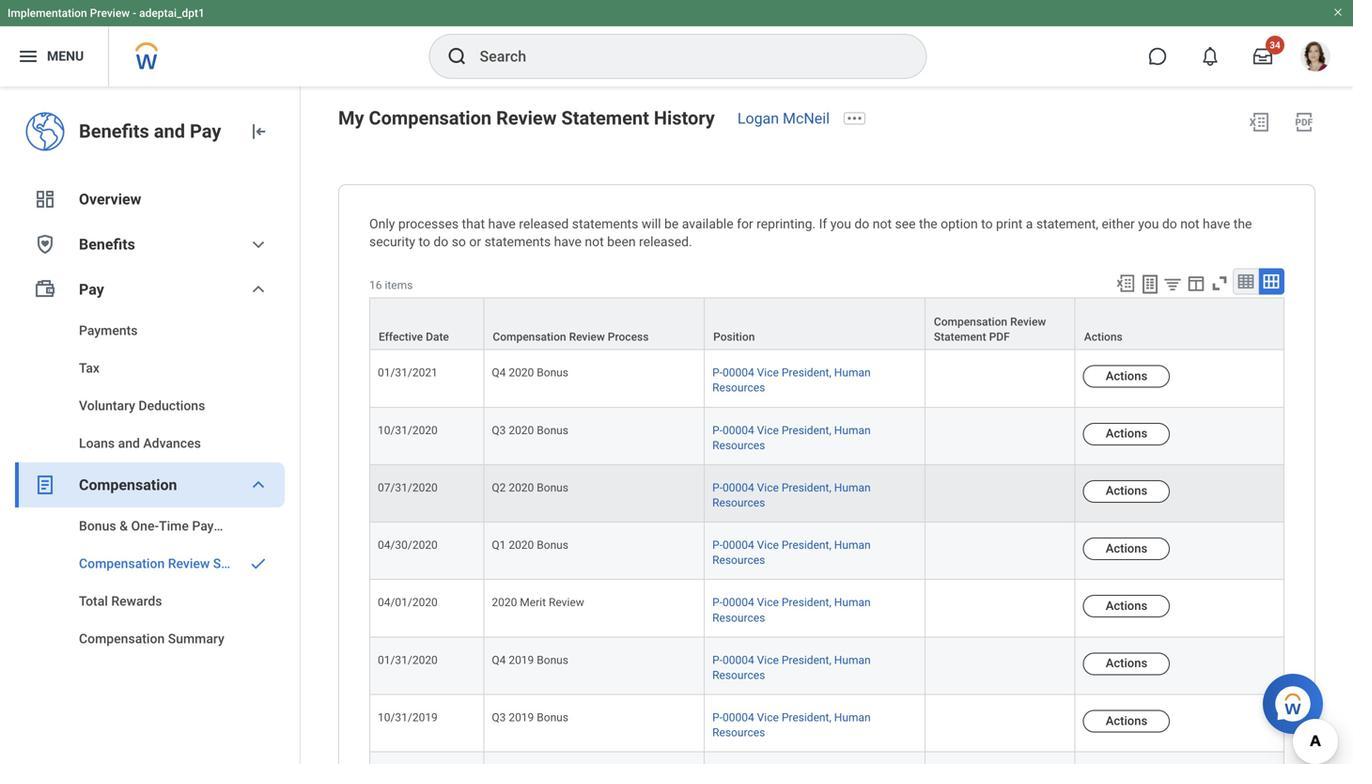 Task type: vqa. For each thing, say whether or not it's contained in the screenshot.
Bonus for 10/31/2019
yes



Task type: describe. For each thing, give the bounding box(es) containing it.
p-00004 vice president, human resources for q2 2020 bonus
[[713, 481, 871, 510]]

loans and advances link
[[15, 425, 285, 463]]

compensation summary
[[79, 631, 224, 647]]

2 actions row from the top
[[369, 408, 1285, 465]]

0 vertical spatial to
[[982, 216, 993, 232]]

00004 for q3 2020 bonus
[[723, 424, 755, 437]]

either
[[1102, 216, 1135, 232]]

2020 left merit at bottom left
[[492, 596, 517, 609]]

q4 2020 bonus
[[492, 366, 569, 379]]

2 you from the left
[[1139, 216, 1160, 232]]

notifications large image
[[1202, 47, 1220, 66]]

dashboard image
[[34, 188, 56, 211]]

document alt image
[[34, 474, 56, 496]]

compensation element
[[15, 508, 285, 658]]

q3 for q3 2020 bonus
[[492, 424, 506, 437]]

chevron down small image for benefits
[[247, 233, 270, 256]]

president, for q2 2020 bonus
[[782, 481, 832, 494]]

34
[[1270, 39, 1281, 51]]

p- for q1 2020 bonus
[[713, 539, 723, 552]]

history
[[654, 107, 715, 129]]

implementation
[[8, 7, 87, 20]]

mcneil
[[783, 110, 830, 127]]

p-00004 vice president, human resources for q4 2019 bonus
[[713, 654, 871, 682]]

president, for 2020 merit review
[[782, 596, 832, 609]]

actions for actions popup button
[[1085, 331, 1123, 344]]

6 actions button from the top
[[1084, 653, 1171, 675]]

2020 for q2
[[509, 481, 534, 494]]

p-00004 vice president, human resources link for q2 2020 bonus
[[713, 478, 871, 510]]

resources for q1 2020 bonus
[[713, 554, 766, 567]]

2 horizontal spatial have
[[1203, 216, 1231, 232]]

compensation for compensation review statement pdf
[[934, 316, 1008, 329]]

my
[[338, 107, 364, 129]]

menu button
[[0, 26, 108, 86]]

pay button
[[15, 267, 285, 312]]

navigation pane region
[[0, 86, 301, 764]]

so
[[452, 234, 466, 249]]

q4 for q4 2019 bonus
[[492, 654, 506, 667]]

2020 for q1
[[509, 539, 534, 552]]

compensation for compensation
[[79, 476, 177, 494]]

human for q3 2020 bonus
[[835, 424, 871, 437]]

items
[[385, 279, 413, 292]]

q2
[[492, 481, 506, 494]]

p-00004 vice president, human resources for q1 2020 bonus
[[713, 539, 871, 567]]

only processes that have released statements will be available for reprinting. if you do not see the option to print a statement, either you do not have the security to do so or statements have not been released.
[[369, 216, 1256, 249]]

0 horizontal spatial do
[[434, 234, 449, 249]]

will
[[642, 216, 661, 232]]

bonus for 01/31/2020
[[537, 654, 569, 667]]

01/31/2020
[[378, 654, 438, 667]]

00004 for q4 2019 bonus
[[723, 654, 755, 667]]

one-
[[131, 518, 159, 534]]

export to worksheets image
[[1139, 273, 1162, 296]]

10/31/2019
[[378, 711, 438, 724]]

processes
[[398, 216, 459, 232]]

16 items
[[369, 279, 413, 292]]

fullscreen image
[[1210, 273, 1231, 294]]

voluntary
[[79, 398, 135, 414]]

and for pay
[[154, 120, 185, 142]]

payments inside compensation element
[[192, 518, 251, 534]]

-
[[133, 7, 136, 20]]

released.
[[639, 234, 693, 249]]

table image
[[1237, 272, 1256, 291]]

4 actions button from the top
[[1084, 538, 1171, 560]]

compensation for compensation review process
[[493, 331, 567, 344]]

q4 2019 bonus
[[492, 654, 569, 667]]

transformation import image
[[247, 120, 270, 143]]

security
[[369, 234, 416, 249]]

p- for q4 2019 bonus
[[713, 654, 723, 667]]

2 the from the left
[[1234, 216, 1253, 232]]

process
[[608, 331, 649, 344]]

compensation review statement
[[79, 556, 274, 572]]

select to filter grid data image
[[1163, 274, 1184, 294]]

5 actions row from the top
[[369, 580, 1285, 638]]

check image
[[247, 555, 270, 573]]

2 actions button from the top
[[1084, 423, 1171, 445]]

actions for fourth actions button from the bottom
[[1106, 541, 1148, 555]]

click to view/edit grid preferences image
[[1186, 273, 1207, 294]]

resources for 2020 merit review
[[713, 611, 766, 625]]

compensation review statement link
[[15, 545, 285, 583]]

benefits and pay
[[79, 120, 221, 142]]

date
[[426, 331, 449, 344]]

position button
[[705, 299, 925, 349]]

total rewards
[[79, 594, 162, 609]]

benefits for benefits
[[79, 236, 135, 253]]

p-00004 vice president, human resources link for q4 2019 bonus
[[713, 650, 871, 682]]

human for q3 2019 bonus
[[835, 711, 871, 724]]

row containing compensation review statement pdf
[[369, 298, 1285, 350]]

compensation review statement pdf button
[[926, 299, 1075, 349]]

p- for 2020 merit review
[[713, 596, 723, 609]]

1 vertical spatial statements
[[485, 234, 551, 249]]

0 horizontal spatial not
[[585, 234, 604, 249]]

implementation preview -   adeptai_dpt1
[[8, 7, 205, 20]]

statement,
[[1037, 216, 1099, 232]]

resources for q3 2020 bonus
[[713, 439, 766, 452]]

p-00004 vice president, human resources link for 2020 merit review
[[713, 593, 871, 625]]

benefits image
[[34, 233, 56, 256]]

q3 for q3 2019 bonus
[[492, 711, 506, 724]]

1 actions row from the top
[[369, 350, 1285, 408]]

export to excel image for 16 items
[[1249, 111, 1271, 134]]

00004 for 2020 merit review
[[723, 596, 755, 609]]

advances
[[143, 436, 201, 451]]

view printable version (pdf) image
[[1294, 111, 1316, 134]]

benefits button
[[15, 222, 285, 267]]

president, for q4 2020 bonus
[[782, 366, 832, 379]]

or
[[469, 234, 481, 249]]

been
[[608, 234, 636, 249]]

review for compensation review process
[[569, 331, 605, 344]]

pay inside dropdown button
[[79, 281, 104, 298]]

merit
[[520, 596, 546, 609]]

2020 for q3
[[509, 424, 534, 437]]

preview
[[90, 7, 130, 20]]

inbox large image
[[1254, 47, 1273, 66]]

compensation for compensation review statement
[[79, 556, 165, 572]]

be
[[665, 216, 679, 232]]

time
[[159, 518, 189, 534]]

bonus for 10/31/2019
[[537, 711, 569, 724]]

10/31/2020
[[378, 424, 438, 437]]

chevron down small image for compensation
[[247, 474, 270, 496]]

justify image
[[17, 45, 39, 68]]

voluntary deductions link
[[15, 387, 285, 425]]

actions button
[[1076, 299, 1284, 349]]

q4 for q4 2020 bonus
[[492, 366, 506, 379]]

p-00004 vice president, human resources link for q1 2020 bonus
[[713, 535, 871, 567]]

statement for compensation review statement pdf
[[934, 331, 987, 344]]

task pay image
[[34, 278, 56, 301]]

compensation button
[[15, 463, 285, 508]]

1 the from the left
[[919, 216, 938, 232]]

president, for q3 2020 bonus
[[782, 424, 832, 437]]

total
[[79, 594, 108, 609]]

3 actions row from the top
[[369, 465, 1285, 523]]

president, for q3 2019 bonus
[[782, 711, 832, 724]]

available
[[682, 216, 734, 232]]

6 actions row from the top
[[369, 638, 1285, 695]]

position
[[714, 331, 755, 344]]

print
[[997, 216, 1023, 232]]

actions for 6th actions button from the top of the page
[[1106, 656, 1148, 670]]

overview
[[79, 190, 141, 208]]

q3 2020 bonus
[[492, 424, 569, 437]]

and for advances
[[118, 436, 140, 451]]

deductions
[[139, 398, 205, 414]]

q1 2020 bonus
[[492, 539, 569, 552]]

bonus for 04/30/2020
[[537, 539, 569, 552]]

reprinting.
[[757, 216, 816, 232]]

human for q2 2020 bonus
[[835, 481, 871, 494]]

that
[[462, 216, 485, 232]]

01/31/2021
[[378, 366, 438, 379]]

q3 2019 bonus
[[492, 711, 569, 724]]

statement for compensation review statement
[[213, 556, 274, 572]]

3 actions button from the top
[[1084, 480, 1171, 503]]

compensation review process
[[493, 331, 649, 344]]

loans
[[79, 436, 115, 451]]

bonus for 01/31/2021
[[537, 366, 569, 379]]

for
[[737, 216, 754, 232]]

2019 for q4
[[509, 654, 534, 667]]

bonus & one-time payments link
[[15, 508, 285, 545]]

president, for q4 2019 bonus
[[782, 654, 832, 667]]

vice for q4 2020 bonus
[[757, 366, 779, 379]]

human for 2020 merit review
[[835, 596, 871, 609]]



Task type: locate. For each thing, give the bounding box(es) containing it.
5 p- from the top
[[713, 596, 723, 609]]

compensation inside compensation summary link
[[79, 631, 165, 647]]

vice for q1 2020 bonus
[[757, 539, 779, 552]]

2 p- from the top
[[713, 424, 723, 437]]

cell
[[926, 350, 1076, 408], [926, 408, 1076, 465], [926, 465, 1076, 523], [926, 523, 1076, 580], [926, 580, 1076, 638], [926, 638, 1076, 695], [926, 695, 1076, 753], [369, 753, 485, 764], [485, 753, 705, 764], [705, 753, 926, 764], [926, 753, 1076, 764], [1076, 753, 1285, 764]]

tax
[[79, 361, 100, 376]]

q3 up q2
[[492, 424, 506, 437]]

1 p- from the top
[[713, 366, 723, 379]]

7 p-00004 vice president, human resources link from the top
[[713, 707, 871, 740]]

2 00004 from the top
[[723, 424, 755, 437]]

5 president, from the top
[[782, 596, 832, 609]]

3 p-00004 vice president, human resources link from the top
[[713, 478, 871, 510]]

do left so
[[434, 234, 449, 249]]

do
[[855, 216, 870, 232], [1163, 216, 1178, 232], [434, 234, 449, 249]]

statement
[[562, 107, 650, 129], [934, 331, 987, 344], [213, 556, 274, 572]]

summary
[[168, 631, 224, 647]]

have up fullscreen image on the top right
[[1203, 216, 1231, 232]]

option
[[941, 216, 978, 232]]

1 horizontal spatial statement
[[562, 107, 650, 129]]

1 p-00004 vice president, human resources link from the top
[[713, 363, 871, 395]]

2 row from the top
[[369, 753, 1285, 764]]

menu banner
[[0, 0, 1354, 86]]

4 human from the top
[[835, 539, 871, 552]]

compensation review process button
[[485, 299, 704, 349]]

2020 right q2
[[509, 481, 534, 494]]

0 vertical spatial payments
[[79, 323, 138, 338]]

p-00004 vice president, human resources link for q3 2020 bonus
[[713, 420, 871, 452]]

compensation
[[369, 107, 492, 129], [934, 316, 1008, 329], [493, 331, 567, 344], [79, 476, 177, 494], [79, 556, 165, 572], [79, 631, 165, 647]]

4 actions row from the top
[[369, 523, 1285, 580]]

payments inside pay element
[[79, 323, 138, 338]]

benefits
[[79, 120, 149, 142], [79, 236, 135, 253]]

statement left pdf
[[934, 331, 987, 344]]

rewards
[[111, 594, 162, 609]]

p-00004 vice president, human resources link
[[713, 363, 871, 395], [713, 420, 871, 452], [713, 478, 871, 510], [713, 535, 871, 567], [713, 593, 871, 625], [713, 650, 871, 682], [713, 707, 871, 740]]

have
[[488, 216, 516, 232], [1203, 216, 1231, 232], [554, 234, 582, 249]]

actions
[[1085, 331, 1123, 344], [1106, 369, 1148, 383], [1106, 426, 1148, 440], [1106, 484, 1148, 498], [1106, 541, 1148, 555], [1106, 599, 1148, 613], [1106, 656, 1148, 670], [1106, 714, 1148, 728]]

effective date button
[[370, 299, 484, 349]]

1 horizontal spatial pay
[[190, 120, 221, 142]]

to
[[982, 216, 993, 232], [419, 234, 431, 249]]

2 chevron down small image from the top
[[247, 278, 270, 301]]

0 horizontal spatial you
[[831, 216, 852, 232]]

bonus down 2020 merit review
[[537, 654, 569, 667]]

compensation down search image
[[369, 107, 492, 129]]

2 benefits from the top
[[79, 236, 135, 253]]

p-00004 vice president, human resources for q4 2020 bonus
[[713, 366, 871, 395]]

tax link
[[15, 350, 285, 387]]

7 human from the top
[[835, 711, 871, 724]]

logan
[[738, 110, 779, 127]]

review for compensation review statement
[[168, 556, 210, 572]]

2 vertical spatial statement
[[213, 556, 274, 572]]

1 chevron down small image from the top
[[247, 233, 270, 256]]

16
[[369, 279, 382, 292]]

vice for q3 2019 bonus
[[757, 711, 779, 724]]

1 resources from the top
[[713, 381, 766, 395]]

0 vertical spatial statements
[[572, 216, 639, 232]]

and up "overview" link
[[154, 120, 185, 142]]

not left 'see' at right top
[[873, 216, 892, 232]]

6 00004 from the top
[[723, 654, 755, 667]]

4 p-00004 vice president, human resources from the top
[[713, 539, 871, 567]]

5 human from the top
[[835, 596, 871, 609]]

pay
[[190, 120, 221, 142], [79, 281, 104, 298]]

1 benefits from the top
[[79, 120, 149, 142]]

president,
[[782, 366, 832, 379], [782, 424, 832, 437], [782, 481, 832, 494], [782, 539, 832, 552], [782, 596, 832, 609], [782, 654, 832, 667], [782, 711, 832, 724]]

2020 merit review
[[492, 596, 585, 609]]

Search Workday  search field
[[480, 36, 888, 77]]

3 p-00004 vice president, human resources from the top
[[713, 481, 871, 510]]

0 horizontal spatial payments
[[79, 323, 138, 338]]

row
[[369, 298, 1285, 350], [369, 753, 1285, 764]]

1 horizontal spatial have
[[554, 234, 582, 249]]

1 human from the top
[[835, 366, 871, 379]]

1 horizontal spatial payments
[[192, 518, 251, 534]]

7 p- from the top
[[713, 711, 723, 724]]

3 vice from the top
[[757, 481, 779, 494]]

compensation inside compensation review statement pdf
[[934, 316, 1008, 329]]

have right the that
[[488, 216, 516, 232]]

compensation up total rewards
[[79, 556, 165, 572]]

0 horizontal spatial have
[[488, 216, 516, 232]]

0 vertical spatial q4
[[492, 366, 506, 379]]

1 horizontal spatial the
[[1234, 216, 1253, 232]]

export to excel image
[[1249, 111, 1271, 134], [1116, 273, 1137, 294]]

7 p-00004 vice president, human resources from the top
[[713, 711, 871, 740]]

vice
[[757, 366, 779, 379], [757, 424, 779, 437], [757, 481, 779, 494], [757, 539, 779, 552], [757, 596, 779, 609], [757, 654, 779, 667], [757, 711, 779, 724]]

only
[[369, 216, 395, 232]]

0 horizontal spatial pay
[[79, 281, 104, 298]]

toolbar
[[1108, 268, 1285, 298]]

1 vertical spatial and
[[118, 436, 140, 451]]

pay element
[[15, 312, 285, 463]]

payments up tax
[[79, 323, 138, 338]]

6 p- from the top
[[713, 654, 723, 667]]

if
[[819, 216, 828, 232]]

bonus for 10/31/2020
[[537, 424, 569, 437]]

compensation up pdf
[[934, 316, 1008, 329]]

total rewards link
[[15, 583, 285, 621]]

2 vertical spatial chevron down small image
[[247, 474, 270, 496]]

2 q3 from the top
[[492, 711, 506, 724]]

7 actions row from the top
[[369, 695, 1285, 753]]

q2 2020 bonus
[[492, 481, 569, 494]]

04/01/2020
[[378, 596, 438, 609]]

7 actions button from the top
[[1084, 710, 1171, 733]]

1 p-00004 vice president, human resources from the top
[[713, 366, 871, 395]]

2019 for q3
[[509, 711, 534, 724]]

actions for 5th actions button from the bottom
[[1106, 484, 1148, 498]]

00004
[[723, 366, 755, 379], [723, 424, 755, 437], [723, 481, 755, 494], [723, 539, 755, 552], [723, 596, 755, 609], [723, 654, 755, 667], [723, 711, 755, 724]]

to left print
[[982, 216, 993, 232]]

p- for q3 2019 bonus
[[713, 711, 723, 724]]

president, for q1 2020 bonus
[[782, 539, 832, 552]]

7 president, from the top
[[782, 711, 832, 724]]

1 00004 from the top
[[723, 366, 755, 379]]

3 human from the top
[[835, 481, 871, 494]]

1 row from the top
[[369, 298, 1285, 350]]

3 resources from the top
[[713, 496, 766, 510]]

effective
[[379, 331, 423, 344]]

the
[[919, 216, 938, 232], [1234, 216, 1253, 232]]

2019 up q3 2019 bonus
[[509, 654, 534, 667]]

released
[[519, 216, 569, 232]]

bonus down the q4 2020 bonus
[[537, 424, 569, 437]]

1 vertical spatial q4
[[492, 654, 506, 667]]

see
[[895, 216, 916, 232]]

bonus right q2
[[537, 481, 569, 494]]

1 horizontal spatial do
[[855, 216, 870, 232]]

07/31/2020
[[378, 481, 438, 494]]

5 00004 from the top
[[723, 596, 755, 609]]

chevron down small image inside benefits dropdown button
[[247, 233, 270, 256]]

compensation inside compensation dropdown button
[[79, 476, 177, 494]]

6 human from the top
[[835, 654, 871, 667]]

4 00004 from the top
[[723, 539, 755, 552]]

pay right task pay icon
[[79, 281, 104, 298]]

payments link
[[15, 312, 285, 350]]

do right if
[[855, 216, 870, 232]]

q4 up q3 2019 bonus
[[492, 654, 506, 667]]

00004 for q2 2020 bonus
[[723, 481, 755, 494]]

1 2019 from the top
[[509, 654, 534, 667]]

review inside compensation review statement pdf
[[1011, 316, 1047, 329]]

statement down bonus & one-time payments on the left
[[213, 556, 274, 572]]

pay left transformation import icon on the left top of the page
[[190, 120, 221, 142]]

actions for 1st actions button from the bottom of the page
[[1106, 714, 1148, 728]]

0 vertical spatial statement
[[562, 107, 650, 129]]

0 vertical spatial chevron down small image
[[247, 233, 270, 256]]

bonus for 07/31/2020
[[537, 481, 569, 494]]

1 vertical spatial chevron down small image
[[247, 278, 270, 301]]

2019 down q4 2019 bonus
[[509, 711, 534, 724]]

statement inside compensation element
[[213, 556, 274, 572]]

human for q1 2020 bonus
[[835, 539, 871, 552]]

0 vertical spatial row
[[369, 298, 1285, 350]]

4 president, from the top
[[782, 539, 832, 552]]

actions for third actions button from the bottom of the page
[[1106, 599, 1148, 613]]

adeptai_dpt1
[[139, 7, 205, 20]]

7 resources from the top
[[713, 726, 766, 740]]

2 p-00004 vice president, human resources link from the top
[[713, 420, 871, 452]]

search image
[[446, 45, 469, 68]]

have down released
[[554, 234, 582, 249]]

loans and advances
[[79, 436, 201, 451]]

to down processes
[[419, 234, 431, 249]]

human for q4 2019 bonus
[[835, 654, 871, 667]]

4 p-00004 vice president, human resources link from the top
[[713, 535, 871, 567]]

p- for q3 2020 bonus
[[713, 424, 723, 437]]

0 vertical spatial q3
[[492, 424, 506, 437]]

00004 for q1 2020 bonus
[[723, 539, 755, 552]]

actions for 7th actions button from the bottom
[[1106, 369, 1148, 383]]

benefits down overview
[[79, 236, 135, 253]]

compensation for compensation summary
[[79, 631, 165, 647]]

q4 up the q3 2020 bonus at the bottom of the page
[[492, 366, 506, 379]]

not left been
[[585, 234, 604, 249]]

and right loans
[[118, 436, 140, 451]]

3 president, from the top
[[782, 481, 832, 494]]

2 human from the top
[[835, 424, 871, 437]]

1 vertical spatial to
[[419, 234, 431, 249]]

2 resources from the top
[[713, 439, 766, 452]]

2 vice from the top
[[757, 424, 779, 437]]

not up click to view/edit grid preferences icon
[[1181, 216, 1200, 232]]

34 button
[[1243, 36, 1285, 77]]

00004 for q3 2019 bonus
[[723, 711, 755, 724]]

pdf
[[990, 331, 1010, 344]]

export to excel image for 01/31/2021
[[1116, 273, 1137, 294]]

1 president, from the top
[[782, 366, 832, 379]]

profile logan mcneil image
[[1301, 41, 1331, 75]]

statement inside compensation review statement pdf
[[934, 331, 987, 344]]

6 p-00004 vice president, human resources from the top
[[713, 654, 871, 682]]

5 p-00004 vice president, human resources link from the top
[[713, 593, 871, 625]]

p- for q2 2020 bonus
[[713, 481, 723, 494]]

7 vice from the top
[[757, 711, 779, 724]]

1 vertical spatial pay
[[79, 281, 104, 298]]

benefits for benefits and pay
[[79, 120, 149, 142]]

6 president, from the top
[[782, 654, 832, 667]]

and inside pay element
[[118, 436, 140, 451]]

actions for 6th actions button from the bottom
[[1106, 426, 1148, 440]]

review
[[496, 107, 557, 129], [1011, 316, 1047, 329], [569, 331, 605, 344], [168, 556, 210, 572], [549, 596, 585, 609]]

1 horizontal spatial not
[[873, 216, 892, 232]]

payments right the 'time'
[[192, 518, 251, 534]]

5 vice from the top
[[757, 596, 779, 609]]

5 resources from the top
[[713, 611, 766, 625]]

export to excel image left export to worksheets icon
[[1116, 273, 1137, 294]]

p-00004 vice president, human resources link for q4 2020 bonus
[[713, 363, 871, 395]]

compensation down total rewards
[[79, 631, 165, 647]]

review for compensation review statement pdf
[[1011, 316, 1047, 329]]

menu
[[47, 49, 84, 64]]

the up table image
[[1234, 216, 1253, 232]]

benefits up overview
[[79, 120, 149, 142]]

q1
[[492, 539, 506, 552]]

my compensation review statement history
[[338, 107, 715, 129]]

p-00004 vice president, human resources for q3 2019 bonus
[[713, 711, 871, 740]]

1 vertical spatial row
[[369, 753, 1285, 764]]

1 horizontal spatial you
[[1139, 216, 1160, 232]]

chevron down small image
[[247, 233, 270, 256], [247, 278, 270, 301], [247, 474, 270, 496]]

6 resources from the top
[[713, 669, 766, 682]]

the right 'see' at right top
[[919, 216, 938, 232]]

statement left history
[[562, 107, 650, 129]]

4 vice from the top
[[757, 539, 779, 552]]

1 q4 from the top
[[492, 366, 506, 379]]

benefits and pay element
[[79, 118, 232, 145]]

bonus inside compensation element
[[79, 518, 116, 534]]

effective date
[[379, 331, 449, 344]]

compensation review statement pdf
[[934, 316, 1047, 344]]

actions inside popup button
[[1085, 331, 1123, 344]]

1 vertical spatial export to excel image
[[1116, 273, 1137, 294]]

expand table image
[[1263, 272, 1281, 291]]

0 vertical spatial benefits
[[79, 120, 149, 142]]

2020 for q4
[[509, 366, 534, 379]]

p- for q4 2020 bonus
[[713, 366, 723, 379]]

1 q3 from the top
[[492, 424, 506, 437]]

3 chevron down small image from the top
[[247, 474, 270, 496]]

4 resources from the top
[[713, 554, 766, 567]]

3 p- from the top
[[713, 481, 723, 494]]

1 horizontal spatial export to excel image
[[1249, 111, 1271, 134]]

1 vertical spatial statement
[[934, 331, 987, 344]]

resources for q3 2019 bonus
[[713, 726, 766, 740]]

0 vertical spatial and
[[154, 120, 185, 142]]

0 horizontal spatial statement
[[213, 556, 274, 572]]

5 p-00004 vice president, human resources from the top
[[713, 596, 871, 625]]

2 horizontal spatial do
[[1163, 216, 1178, 232]]

p-00004 vice president, human resources
[[713, 366, 871, 395], [713, 424, 871, 452], [713, 481, 871, 510], [713, 539, 871, 567], [713, 596, 871, 625], [713, 654, 871, 682], [713, 711, 871, 740]]

0 horizontal spatial export to excel image
[[1116, 273, 1137, 294]]

actions button
[[1084, 365, 1171, 388], [1084, 423, 1171, 445], [1084, 480, 1171, 503], [1084, 538, 1171, 560], [1084, 595, 1171, 618], [1084, 653, 1171, 675], [1084, 710, 1171, 733]]

close environment banner image
[[1333, 7, 1344, 18]]

1 vertical spatial payments
[[192, 518, 251, 534]]

you right either
[[1139, 216, 1160, 232]]

statements up been
[[572, 216, 639, 232]]

voluntary deductions
[[79, 398, 205, 414]]

compensation up the q4 2020 bonus
[[493, 331, 567, 344]]

compensation up "&"
[[79, 476, 177, 494]]

04/30/2020
[[378, 539, 438, 552]]

1 vertical spatial q3
[[492, 711, 506, 724]]

you
[[831, 216, 852, 232], [1139, 216, 1160, 232]]

a
[[1026, 216, 1034, 232]]

p-00004 vice president, human resources for q3 2020 bonus
[[713, 424, 871, 452]]

compensation summary link
[[15, 621, 285, 658]]

benefits inside dropdown button
[[79, 236, 135, 253]]

1 vertical spatial 2019
[[509, 711, 534, 724]]

do right either
[[1163, 216, 1178, 232]]

you right if
[[831, 216, 852, 232]]

2 horizontal spatial statement
[[934, 331, 987, 344]]

0 horizontal spatial the
[[919, 216, 938, 232]]

human for q4 2020 bonus
[[835, 366, 871, 379]]

00004 for q4 2020 bonus
[[723, 366, 755, 379]]

1 horizontal spatial to
[[982, 216, 993, 232]]

0 vertical spatial export to excel image
[[1249, 111, 1271, 134]]

0 vertical spatial pay
[[190, 120, 221, 142]]

bonus left "&"
[[79, 518, 116, 534]]

p-
[[713, 366, 723, 379], [713, 424, 723, 437], [713, 481, 723, 494], [713, 539, 723, 552], [713, 596, 723, 609], [713, 654, 723, 667], [713, 711, 723, 724]]

p-00004 vice president, human resources link for q3 2019 bonus
[[713, 707, 871, 740]]

compensation inside compensation review process popup button
[[493, 331, 567, 344]]

2 president, from the top
[[782, 424, 832, 437]]

&
[[119, 518, 128, 534]]

2020 down the q4 2020 bonus
[[509, 424, 534, 437]]

1 horizontal spatial statements
[[572, 216, 639, 232]]

2020 up the q3 2020 bonus at the bottom of the page
[[509, 366, 534, 379]]

resources
[[713, 381, 766, 395], [713, 439, 766, 452], [713, 496, 766, 510], [713, 554, 766, 567], [713, 611, 766, 625], [713, 669, 766, 682], [713, 726, 766, 740]]

human
[[835, 366, 871, 379], [835, 424, 871, 437], [835, 481, 871, 494], [835, 539, 871, 552], [835, 596, 871, 609], [835, 654, 871, 667], [835, 711, 871, 724]]

resources for q4 2019 bonus
[[713, 669, 766, 682]]

bonus down compensation review process
[[537, 366, 569, 379]]

bonus right q1 at the left of the page
[[537, 539, 569, 552]]

1 vice from the top
[[757, 366, 779, 379]]

bonus & one-time payments
[[79, 518, 251, 534]]

resources for q2 2020 bonus
[[713, 496, 766, 510]]

0 horizontal spatial and
[[118, 436, 140, 451]]

2 2019 from the top
[[509, 711, 534, 724]]

2019
[[509, 654, 534, 667], [509, 711, 534, 724]]

chevron down small image inside pay dropdown button
[[247, 278, 270, 301]]

1 vertical spatial benefits
[[79, 236, 135, 253]]

bonus down q4 2019 bonus
[[537, 711, 569, 724]]

resources for q4 2020 bonus
[[713, 381, 766, 395]]

statements
[[572, 216, 639, 232], [485, 234, 551, 249]]

3 00004 from the top
[[723, 481, 755, 494]]

5 actions button from the top
[[1084, 595, 1171, 618]]

vice for 2020 merit review
[[757, 596, 779, 609]]

compensation inside compensation review statement link
[[79, 556, 165, 572]]

2 horizontal spatial not
[[1181, 216, 1200, 232]]

q4
[[492, 366, 506, 379], [492, 654, 506, 667]]

6 vice from the top
[[757, 654, 779, 667]]

review inside compensation element
[[168, 556, 210, 572]]

logan mcneil
[[738, 110, 830, 127]]

6 p-00004 vice president, human resources link from the top
[[713, 650, 871, 682]]

7 00004 from the top
[[723, 711, 755, 724]]

p-00004 vice president, human resources for 2020 merit review
[[713, 596, 871, 625]]

0 horizontal spatial to
[[419, 234, 431, 249]]

2020 right q1 at the left of the page
[[509, 539, 534, 552]]

q3 down q4 2019 bonus
[[492, 711, 506, 724]]

vice for q2 2020 bonus
[[757, 481, 779, 494]]

1 actions button from the top
[[1084, 365, 1171, 388]]

0 vertical spatial 2019
[[509, 654, 534, 667]]

1 horizontal spatial and
[[154, 120, 185, 142]]

vice for q3 2020 bonus
[[757, 424, 779, 437]]

2 p-00004 vice president, human resources from the top
[[713, 424, 871, 452]]

chevron down small image for pay
[[247, 278, 270, 301]]

vice for q4 2019 bonus
[[757, 654, 779, 667]]

2 q4 from the top
[[492, 654, 506, 667]]

actions row
[[369, 350, 1285, 408], [369, 408, 1285, 465], [369, 465, 1285, 523], [369, 523, 1285, 580], [369, 580, 1285, 638], [369, 638, 1285, 695], [369, 695, 1285, 753]]

payments
[[79, 323, 138, 338], [192, 518, 251, 534]]

export to excel image left view printable version (pdf) image
[[1249, 111, 1271, 134]]

overview link
[[15, 177, 285, 222]]

statements down released
[[485, 234, 551, 249]]

0 horizontal spatial statements
[[485, 234, 551, 249]]

1 you from the left
[[831, 216, 852, 232]]

bonus
[[537, 366, 569, 379], [537, 424, 569, 437], [537, 481, 569, 494], [79, 518, 116, 534], [537, 539, 569, 552], [537, 654, 569, 667], [537, 711, 569, 724]]

4 p- from the top
[[713, 539, 723, 552]]



